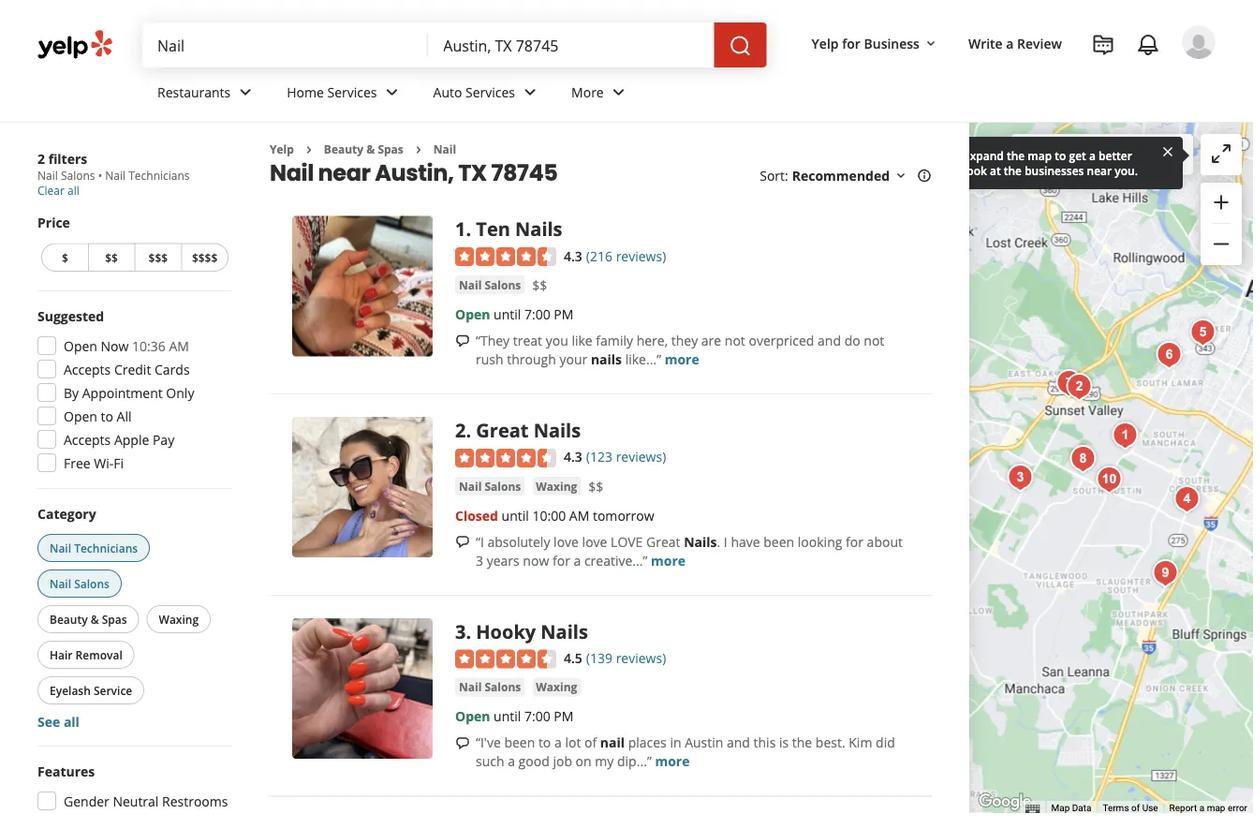 Task type: describe. For each thing, give the bounding box(es) containing it.
4.3 star rating image for great
[[455, 449, 557, 467]]

group containing suggested
[[32, 306, 232, 478]]

nail down 1
[[459, 277, 482, 292]]

0 vertical spatial beauty
[[324, 141, 364, 157]]

10:00
[[533, 506, 566, 524]]

great nails image
[[292, 417, 433, 558]]

0 vertical spatial great
[[476, 417, 529, 443]]

16 speech v2 image for 1
[[455, 333, 470, 348]]

nail technicians button
[[37, 534, 150, 562]]

3 . hooky nails
[[455, 618, 588, 644]]

rush
[[476, 350, 504, 368]]

reviews) for 3 . hooky nails
[[616, 649, 666, 667]]

yelp for business button
[[804, 26, 946, 60]]

"they treat you like family here, they are not overpriced and do not rush through your
[[476, 331, 885, 368]]

open until 7:00 pm for ten
[[455, 305, 574, 323]]

open to all
[[64, 407, 132, 425]]

auto services link
[[418, 67, 557, 122]]

yelp for business
[[812, 34, 920, 52]]

am for 10:36
[[169, 337, 189, 355]]

technicians inside button
[[74, 540, 138, 556]]

you
[[546, 331, 569, 349]]

error
[[1228, 803, 1248, 814]]

are
[[702, 331, 722, 349]]

for inside yelp for business "button"
[[843, 34, 861, 52]]

"i absolutely love love love great nails
[[476, 532, 717, 550]]

waxing button for hooky nail salons link
[[532, 678, 581, 697]]

10:36
[[132, 337, 166, 355]]

open for accepts credit cards
[[64, 337, 97, 355]]

services for home services
[[327, 83, 377, 101]]

suggested
[[37, 307, 104, 325]]

1 horizontal spatial of
[[1132, 803, 1140, 814]]

nail salons button up "they
[[455, 276, 525, 294]]

2 love from the left
[[582, 532, 608, 550]]

about
[[867, 532, 903, 550]]

lot
[[565, 734, 581, 751]]

more for 2 . great nails
[[651, 551, 686, 569]]

nails for 2 . great nails
[[534, 417, 581, 443]]

removal
[[76, 647, 122, 662]]

nail up beauty & spas 'button'
[[50, 576, 71, 591]]

nail salons up "they
[[459, 277, 521, 292]]

0 vertical spatial &
[[367, 141, 375, 157]]

nail up the closed
[[459, 478, 482, 494]]

. i have been looking for about 3 years now for a creative..."
[[476, 532, 903, 569]]

"they
[[476, 331, 510, 349]]

modern nails lounge spa image
[[1151, 336, 1189, 374]]

0 horizontal spatial to
[[101, 407, 113, 425]]

living colors nails image
[[1091, 461, 1129, 498]]

places in austin and this is the best. kim did such a good job on my dip..."
[[476, 734, 896, 770]]

nail down 4.5 star rating image
[[459, 679, 482, 695]]

golden nail lounge image
[[1147, 555, 1185, 592]]

nail near austin, tx 78745
[[270, 157, 558, 188]]

and inside the "they treat you like family here, they are not overpriced and do not rush through your
[[818, 331, 841, 349]]

0 vertical spatial more
[[665, 350, 700, 368]]

a inside 'expand the map to get a better look at the businesses near you.'
[[1090, 148, 1096, 163]]

waxing for the middle waxing button
[[159, 611, 199, 627]]

data
[[1073, 803, 1092, 814]]

beauty & spas link
[[324, 141, 404, 157]]

open down by
[[64, 407, 97, 425]]

nail technicians
[[50, 540, 138, 556]]

category
[[37, 505, 96, 522]]

$$ inside button
[[105, 250, 118, 265]]

expand the map to get a better look at the businesses near you. tooltip
[[949, 137, 1183, 189]]

more link for hooky nails
[[655, 752, 690, 770]]

1 vertical spatial 3
[[455, 618, 466, 644]]

(123 reviews) link
[[586, 446, 666, 466]]

$$ for 2 . great nails
[[589, 478, 604, 495]]

2 for 2 . great nails
[[455, 417, 466, 443]]

ten nails link
[[476, 216, 563, 242]]

1 vertical spatial for
[[846, 532, 864, 550]]

did
[[876, 734, 896, 751]]

nail left "beauty & spas" link
[[270, 157, 314, 188]]

nail salons down 4.5 star rating image
[[459, 679, 521, 695]]

2 not from the left
[[864, 331, 885, 349]]

waxing link for nail salons 'button' below 4.5 star rating image
[[532, 678, 581, 697]]

you.
[[1115, 163, 1138, 178]]

do
[[845, 331, 861, 349]]

24 chevron down v2 image for more
[[608, 81, 630, 103]]

until for great
[[502, 506, 529, 524]]

(139
[[586, 649, 613, 667]]

map
[[1052, 803, 1070, 814]]

now
[[523, 551, 549, 569]]

zoom out image
[[1211, 233, 1233, 255]]

google image
[[975, 790, 1036, 814]]

treat
[[513, 331, 543, 349]]

1
[[455, 216, 466, 242]]

report a map error link
[[1170, 803, 1248, 814]]

places
[[628, 734, 667, 751]]

moves
[[1142, 146, 1182, 164]]

yelp link
[[270, 141, 294, 157]]

nail salons up the closed
[[459, 478, 521, 494]]

le posh nail spa image
[[1051, 364, 1088, 402]]

see
[[37, 713, 60, 730]]

gender neutral restrooms
[[64, 792, 228, 810]]

"i
[[476, 532, 484, 550]]

a left lot
[[555, 734, 562, 751]]

(216
[[586, 247, 613, 265]]

1 horizontal spatial beauty & spas
[[324, 141, 404, 157]]

more
[[572, 83, 604, 101]]

businesses
[[1025, 163, 1084, 178]]

business
[[864, 34, 920, 52]]

review
[[1018, 34, 1063, 52]]

zoom in image
[[1211, 191, 1233, 214]]

Near text field
[[443, 35, 700, 55]]

technicians inside 2 filters nail salons • nail technicians clear all
[[129, 168, 190, 183]]

free
[[64, 454, 91, 472]]

0 horizontal spatial of
[[585, 734, 597, 751]]

have
[[731, 532, 761, 550]]

kim
[[849, 734, 873, 751]]

$$ button
[[88, 243, 134, 272]]

search image
[[730, 35, 752, 57]]

nail salons up beauty & spas 'button'
[[50, 576, 110, 591]]

a inside . i have been looking for about 3 years now for a creative..."
[[574, 551, 581, 569]]

projects image
[[1093, 34, 1115, 56]]

tx
[[458, 157, 487, 188]]

like..."
[[626, 350, 662, 368]]

clear all link
[[37, 183, 79, 198]]

open for "i've been to a lot of
[[455, 707, 490, 725]]

they
[[672, 331, 698, 349]]

credit
[[114, 360, 151, 378]]

Find text field
[[157, 35, 413, 55]]

overpriced
[[749, 331, 815, 349]]

2 for 2 filters nail salons • nail technicians clear all
[[37, 149, 45, 167]]

gender
[[64, 792, 109, 810]]

this
[[754, 734, 776, 751]]

3 inside . i have been looking for about 3 years now for a creative..."
[[476, 551, 483, 569]]

nails for 1 . ten nails
[[515, 216, 563, 242]]

search as map moves
[[1049, 146, 1182, 164]]

eyelash service button
[[37, 676, 145, 705]]

16 chevron right v2 image
[[302, 142, 317, 157]]

4.3 link for great nails
[[564, 446, 583, 466]]

pay
[[153, 431, 174, 448]]

eyelash service
[[50, 683, 132, 698]]

none field find
[[157, 35, 413, 55]]

pm for hooky nails
[[554, 707, 574, 725]]

ten nails image
[[292, 216, 433, 356]]

terms of use
[[1103, 803, 1159, 814]]

and inside places in austin and this is the best. kim did such a good job on my dip..."
[[727, 734, 750, 751]]

salons for nail salons 'button' on top of beauty & spas 'button'
[[74, 576, 110, 591]]

reviews) for 2 . great nails
[[616, 448, 666, 466]]

terms of use link
[[1103, 803, 1159, 814]]

creative..."
[[585, 551, 648, 569]]

2 nail salons link from the top
[[455, 477, 525, 495]]

(139 reviews)
[[586, 649, 666, 667]]

group containing features
[[32, 762, 232, 814]]

all
[[117, 407, 132, 425]]

good
[[519, 752, 550, 770]]

here,
[[637, 331, 668, 349]]

1 love from the left
[[554, 532, 579, 550]]

looking
[[798, 532, 843, 550]]

until for hooky
[[494, 707, 521, 725]]

accepts for accepts credit cards
[[64, 360, 111, 378]]

accepts credit cards
[[64, 360, 190, 378]]

hooky nails link
[[476, 618, 588, 644]]

price
[[37, 214, 70, 231]]

expand map image
[[1211, 142, 1233, 165]]

16 chevron down v2 image for yelp for business
[[924, 36, 939, 51]]

open until 7:00 pm for hooky
[[455, 707, 574, 725]]

spas inside 'button'
[[102, 611, 127, 627]]

16 chevron down v2 image for recommended
[[894, 168, 909, 183]]



Task type: vqa. For each thing, say whether or not it's contained in the screenshot.
Court
no



Task type: locate. For each thing, give the bounding box(es) containing it.
0 vertical spatial 4.3 link
[[564, 245, 583, 265]]

now
[[101, 337, 129, 355]]

am
[[169, 337, 189, 355], [570, 506, 590, 524]]

technicians down category
[[74, 540, 138, 556]]

& left 16 chevron right v2 image
[[367, 141, 375, 157]]

more link down in
[[655, 752, 690, 770]]

nail salons link down 4.5 star rating image
[[455, 678, 525, 697]]

0 horizontal spatial &
[[91, 611, 99, 627]]

to
[[1055, 148, 1067, 163], [101, 407, 113, 425], [539, 734, 551, 751]]

accepts up by
[[64, 360, 111, 378]]

yelp inside yelp for business "button"
[[812, 34, 839, 52]]

0 vertical spatial nail salons link
[[455, 276, 525, 294]]

map left error
[[1207, 803, 1226, 814]]

waxing inside group
[[159, 611, 199, 627]]

near inside 'expand the map to get a better look at the businesses near you.'
[[1087, 163, 1112, 178]]

to inside 'expand the map to get a better look at the businesses near you.'
[[1055, 148, 1067, 163]]

a right write
[[1007, 34, 1014, 52]]

0 vertical spatial open until 7:00 pm
[[455, 305, 574, 323]]

1 horizontal spatial love
[[582, 532, 608, 550]]

nail
[[434, 141, 456, 157], [270, 157, 314, 188], [37, 168, 58, 183], [105, 168, 126, 183], [459, 277, 482, 292], [459, 478, 482, 494], [50, 540, 71, 556], [50, 576, 71, 591], [459, 679, 482, 695]]

1 vertical spatial been
[[504, 734, 535, 751]]

24 chevron down v2 image left 'auto'
[[381, 81, 403, 103]]

4.3 link for ten nails
[[564, 245, 583, 265]]

1 4.3 from the top
[[564, 247, 583, 265]]

1 vertical spatial 4.3 star rating image
[[455, 449, 557, 467]]

$$$$ button
[[181, 243, 229, 272]]

.
[[466, 216, 471, 242], [466, 417, 471, 443], [717, 532, 721, 550], [466, 618, 471, 644]]

2 filters nail salons • nail technicians clear all
[[37, 149, 190, 198]]

4.3 star rating image for ten
[[455, 247, 557, 266]]

0 vertical spatial technicians
[[129, 168, 190, 183]]

24 chevron down v2 image right 'auto services'
[[519, 81, 542, 103]]

map left get
[[1028, 148, 1052, 163]]

salons for nail salons 'button' below 4.5 star rating image
[[485, 679, 521, 695]]

waxing link for nail salons 'button' on top of the closed
[[532, 477, 581, 495]]

. for ten nails
[[466, 216, 471, 242]]

services for auto services
[[466, 83, 515, 101]]

and left the do
[[818, 331, 841, 349]]

0 vertical spatial reviews)
[[616, 247, 666, 265]]

keyboard shortcuts image
[[1025, 804, 1040, 814]]

0 vertical spatial all
[[67, 183, 79, 198]]

2 waxing link from the top
[[532, 678, 581, 697]]

2 services from the left
[[466, 83, 515, 101]]

0 horizontal spatial 24 chevron down v2 image
[[234, 81, 257, 103]]

$$$ button
[[134, 243, 181, 272]]

16 chevron down v2 image inside recommended dropdown button
[[894, 168, 909, 183]]

0 horizontal spatial 3
[[455, 618, 466, 644]]

$
[[62, 250, 68, 265]]

1 horizontal spatial &
[[367, 141, 375, 157]]

1 vertical spatial $$
[[532, 276, 547, 294]]

1 horizontal spatial none field
[[443, 35, 700, 55]]

map data
[[1052, 803, 1092, 814]]

waxing for waxing button associated with hooky nail salons link
[[536, 679, 578, 695]]

2 left great nails link
[[455, 417, 466, 443]]

salons up the closed
[[485, 478, 521, 494]]

2 vertical spatial until
[[494, 707, 521, 725]]

1 24 chevron down v2 image from the left
[[381, 81, 403, 103]]

24 chevron down v2 image inside auto services link
[[519, 81, 542, 103]]

until up "they
[[494, 305, 521, 323]]

2 24 chevron down v2 image from the left
[[519, 81, 542, 103]]

16 chevron down v2 image right business
[[924, 36, 939, 51]]

more
[[665, 350, 700, 368], [651, 551, 686, 569], [655, 752, 690, 770]]

nail salons button up the closed
[[455, 477, 525, 495]]

restaurants link
[[142, 67, 272, 122]]

see all
[[37, 713, 80, 730]]

auto
[[433, 83, 462, 101]]

sort:
[[760, 167, 789, 184]]

been
[[764, 532, 795, 550], [504, 734, 535, 751]]

filters
[[48, 149, 87, 167]]

2 pm from the top
[[554, 707, 574, 725]]

am right 10:00
[[570, 506, 590, 524]]

1 vertical spatial &
[[91, 611, 99, 627]]

until up absolutely
[[502, 506, 529, 524]]

at
[[990, 163, 1001, 178]]

expand
[[964, 148, 1004, 163]]

0 vertical spatial yelp
[[812, 34, 839, 52]]

1 vertical spatial 4.3 link
[[564, 446, 583, 466]]

a inside places in austin and this is the best. kim did such a good job on my dip..."
[[508, 752, 515, 770]]

map for moves
[[1111, 146, 1139, 164]]

nail salons button up beauty & spas 'button'
[[37, 570, 122, 598]]

pm for ten nails
[[554, 305, 574, 323]]

recommended button
[[792, 167, 909, 184]]

. inside . i have been looking for about 3 years now for a creative..."
[[717, 532, 721, 550]]

map region
[[825, 0, 1254, 814]]

2 vertical spatial waxing
[[536, 679, 578, 695]]

16 chevron down v2 image inside yelp for business "button"
[[924, 36, 939, 51]]

wi-
[[94, 454, 114, 472]]

0 vertical spatial pm
[[554, 305, 574, 323]]

apple
[[114, 431, 149, 448]]

1 waxing link from the top
[[532, 477, 581, 495]]

0 vertical spatial 4.3
[[564, 247, 583, 265]]

1 vertical spatial of
[[1132, 803, 1140, 814]]

0 vertical spatial am
[[169, 337, 189, 355]]

0 horizontal spatial near
[[318, 157, 371, 188]]

of left use
[[1132, 803, 1140, 814]]

24 chevron down v2 image for restaurants
[[234, 81, 257, 103]]

0 horizontal spatial spas
[[102, 611, 127, 627]]

1 none field from the left
[[157, 35, 413, 55]]

pm up lot
[[554, 707, 574, 725]]

until for ten
[[494, 305, 521, 323]]

through
[[507, 350, 556, 368]]

group containing category
[[34, 504, 232, 731]]

24 chevron down v2 image
[[234, 81, 257, 103], [519, 81, 542, 103]]

2 reviews) from the top
[[616, 448, 666, 466]]

0 horizontal spatial been
[[504, 734, 535, 751]]

of
[[585, 734, 597, 751], [1132, 803, 1140, 814]]

2 horizontal spatial map
[[1207, 803, 1226, 814]]

reviews) for 1 . ten nails
[[616, 247, 666, 265]]

1 vertical spatial pm
[[554, 707, 574, 725]]

0 horizontal spatial map
[[1028, 148, 1052, 163]]

a
[[1007, 34, 1014, 52], [1090, 148, 1096, 163], [574, 551, 581, 569], [555, 734, 562, 751], [508, 752, 515, 770], [1200, 803, 1205, 814]]

nails down your
[[534, 417, 581, 443]]

more link for ten nails
[[665, 350, 700, 368]]

am for 10:00
[[570, 506, 590, 524]]

24 chevron down v2 image inside more link
[[608, 81, 630, 103]]

0 vertical spatial $$
[[105, 250, 118, 265]]

2 24 chevron down v2 image from the left
[[608, 81, 630, 103]]

1 horizontal spatial 3
[[476, 551, 483, 569]]

3 16 speech v2 image from the top
[[455, 736, 470, 751]]

hooky nails image
[[1002, 459, 1040, 497], [292, 618, 433, 759]]

0 horizontal spatial beauty
[[50, 611, 88, 627]]

open
[[455, 305, 490, 323], [64, 337, 97, 355], [64, 407, 97, 425], [455, 707, 490, 725]]

2 open until 7:00 pm from the top
[[455, 707, 574, 725]]

1 vertical spatial and
[[727, 734, 750, 751]]

0 horizontal spatial love
[[554, 532, 579, 550]]

none field up more
[[443, 35, 700, 55]]

& inside 'button'
[[91, 611, 99, 627]]

spas left 16 chevron right v2 image
[[378, 141, 404, 157]]

tomorrow
[[593, 506, 655, 524]]

auto services
[[433, 83, 515, 101]]

1 vertical spatial beauty
[[50, 611, 88, 627]]

a right report at the right bottom of the page
[[1200, 803, 1205, 814]]

1 horizontal spatial been
[[764, 532, 795, 550]]

map for error
[[1207, 803, 1226, 814]]

4.3 link
[[564, 245, 583, 265], [564, 446, 583, 466]]

waxing button right beauty & spas 'button'
[[147, 605, 211, 633]]

2 4.3 link from the top
[[564, 446, 583, 466]]

and left this
[[727, 734, 750, 751]]

0 vertical spatial been
[[764, 532, 795, 550]]

yelp left business
[[812, 34, 839, 52]]

love up the creative..."
[[582, 532, 608, 550]]

more down in
[[655, 752, 690, 770]]

am up cards
[[169, 337, 189, 355]]

2 vertical spatial $$
[[589, 478, 604, 495]]

16 speech v2 image for 2
[[455, 535, 470, 550]]

waxing link down 4.5
[[532, 678, 581, 697]]

been inside . i have been looking for about 3 years now for a creative..."
[[764, 532, 795, 550]]

4.3 link left (123
[[564, 446, 583, 466]]

16 speech v2 image for 3
[[455, 736, 470, 751]]

1 nail salons link from the top
[[455, 276, 525, 294]]

services right 'auto'
[[466, 83, 515, 101]]

0 vertical spatial 16 speech v2 image
[[455, 333, 470, 348]]

hooky
[[476, 618, 536, 644]]

3 down "i
[[476, 551, 483, 569]]

waxing down 4.5
[[536, 679, 578, 695]]

3 left hooky
[[455, 618, 466, 644]]

cards
[[155, 360, 190, 378]]

16 speech v2 image left "they
[[455, 333, 470, 348]]

2 vertical spatial 16 speech v2 image
[[455, 736, 470, 751]]

family
[[596, 331, 633, 349]]

golden nails & facial image
[[1065, 440, 1102, 478]]

ruby a. image
[[1182, 25, 1216, 59]]

4.3 star rating image down 1 . ten nails
[[455, 247, 557, 266]]

accepts
[[64, 360, 111, 378], [64, 431, 111, 448]]

2 4.3 star rating image from the top
[[455, 449, 557, 467]]

& up removal
[[91, 611, 99, 627]]

beauty & spas up hair removal
[[50, 611, 127, 627]]

to left get
[[1055, 148, 1067, 163]]

recommended
[[792, 167, 890, 184]]

$$ for 1 . ten nails
[[532, 276, 547, 294]]

all inside 2 filters nail salons • nail technicians clear all
[[67, 183, 79, 198]]

1 vertical spatial 2
[[455, 417, 466, 443]]

24 chevron down v2 image inside home services link
[[381, 81, 403, 103]]

closed until 10:00 am tomorrow
[[455, 506, 655, 524]]

24 chevron down v2 image
[[381, 81, 403, 103], [608, 81, 630, 103]]

waxing
[[536, 478, 578, 494], [159, 611, 199, 627], [536, 679, 578, 695]]

great right love
[[647, 532, 681, 550]]

nails for 3 . hooky nails
[[541, 618, 588, 644]]

none field up the home
[[157, 35, 413, 55]]

more link
[[557, 67, 645, 122]]

open for "they treat you like family here, they are not overpriced and do not rush through your
[[455, 305, 490, 323]]

waxing button up closed until 10:00 am tomorrow
[[532, 477, 581, 495]]

nails left i
[[684, 532, 717, 550]]

salons down the filters
[[61, 168, 95, 183]]

pm
[[554, 305, 574, 323], [554, 707, 574, 725]]

austin,
[[375, 157, 454, 188]]

great
[[476, 417, 529, 443], [647, 532, 681, 550]]

(139 reviews) link
[[586, 647, 666, 667]]

group
[[1201, 183, 1242, 265], [32, 306, 232, 478], [34, 504, 232, 731], [32, 762, 232, 814]]

1 reviews) from the top
[[616, 247, 666, 265]]

2 16 speech v2 image from the top
[[455, 535, 470, 550]]

expand the map to get a better look at the businesses near you.
[[964, 148, 1138, 178]]

. left ten
[[466, 216, 471, 242]]

(123 reviews)
[[586, 448, 666, 466]]

0 vertical spatial waxing button
[[532, 477, 581, 495]]

to left all
[[101, 407, 113, 425]]

salons inside 2 filters nail salons • nail technicians clear all
[[61, 168, 95, 183]]

0 horizontal spatial beauty & spas
[[50, 611, 127, 627]]

4.3 left (123
[[564, 448, 583, 466]]

1 16 speech v2 image from the top
[[455, 333, 470, 348]]

2 7:00 from the top
[[525, 707, 551, 725]]

4.3 for great nails
[[564, 448, 583, 466]]

0 horizontal spatial hooky nails image
[[292, 618, 433, 759]]

nail salons link
[[455, 276, 525, 294], [455, 477, 525, 495], [455, 678, 525, 697]]

$$$
[[149, 250, 168, 265]]

1 vertical spatial all
[[64, 713, 80, 730]]

beauty & spas inside 'button'
[[50, 611, 127, 627]]

7:00 for hooky
[[525, 707, 551, 725]]

map for to
[[1028, 148, 1052, 163]]

more link for great nails
[[651, 551, 686, 569]]

. left i
[[717, 532, 721, 550]]

yelp for yelp link
[[270, 141, 294, 157]]

1 horizontal spatial hooky nails image
[[1002, 459, 1040, 497]]

nail right 16 chevron right v2 image
[[434, 141, 456, 157]]

24 chevron down v2 image inside restaurants link
[[234, 81, 257, 103]]

business categories element
[[142, 67, 1216, 122]]

features
[[37, 762, 95, 780]]

0 horizontal spatial great
[[476, 417, 529, 443]]

waxing link up closed until 10:00 am tomorrow
[[532, 477, 581, 495]]

2
[[37, 149, 45, 167], [455, 417, 466, 443]]

0 vertical spatial more link
[[665, 350, 700, 368]]

map inside 'expand the map to get a better look at the businesses near you.'
[[1028, 148, 1052, 163]]

1 vertical spatial accepts
[[64, 431, 111, 448]]

technicians right •
[[129, 168, 190, 183]]

2 vertical spatial nail salons link
[[455, 678, 525, 697]]

nail salons link up the closed
[[455, 477, 525, 495]]

the
[[1007, 148, 1025, 163], [1004, 163, 1022, 178], [793, 734, 813, 751]]

more down they
[[665, 350, 700, 368]]

nails like..." more
[[591, 350, 700, 368]]

3 nail salons link from the top
[[455, 678, 525, 697]]

the inside places in austin and this is the best. kim did such a good job on my dip..."
[[793, 734, 813, 751]]

2 accepts from the top
[[64, 431, 111, 448]]

report a map error
[[1170, 803, 1248, 814]]

of right lot
[[585, 734, 597, 751]]

1 vertical spatial hooky nails image
[[292, 618, 433, 759]]

waxing up closed until 10:00 am tomorrow
[[536, 478, 578, 494]]

service
[[94, 683, 132, 698]]

1 vertical spatial waxing link
[[532, 678, 581, 697]]

been up good
[[504, 734, 535, 751]]

16 info v2 image
[[917, 168, 932, 183]]

nail salons button down 4.5 star rating image
[[455, 678, 525, 697]]

salons down 1 . ten nails
[[485, 277, 521, 292]]

$$ left $$$ button
[[105, 250, 118, 265]]

0 vertical spatial hooky nails image
[[1002, 459, 1040, 497]]

best.
[[816, 734, 846, 751]]

restrooms
[[162, 792, 228, 810]]

for left business
[[843, 34, 861, 52]]

0 vertical spatial for
[[843, 34, 861, 52]]

nail salons link for ten
[[455, 276, 525, 294]]

1 horizontal spatial great
[[647, 532, 681, 550]]

0 horizontal spatial yelp
[[270, 141, 294, 157]]

notifications image
[[1137, 34, 1160, 56]]

on
[[576, 752, 592, 770]]

1 horizontal spatial near
[[1087, 163, 1112, 178]]

salons down 4.5 star rating image
[[485, 679, 521, 695]]

None search field
[[142, 22, 771, 67]]

1 24 chevron down v2 image from the left
[[234, 81, 257, 103]]

waxing button for second nail salons link
[[532, 477, 581, 495]]

0 horizontal spatial and
[[727, 734, 750, 751]]

2 none field from the left
[[443, 35, 700, 55]]

2 vertical spatial waxing button
[[532, 678, 581, 697]]

4.5 star rating image
[[455, 650, 557, 668]]

1 accepts from the top
[[64, 360, 111, 378]]

4.3 star rating image down 2 . great nails
[[455, 449, 557, 467]]

ten nails image
[[1107, 417, 1145, 454]]

free wi-fi
[[64, 454, 124, 472]]

None field
[[157, 35, 413, 55], [443, 35, 700, 55]]

0 vertical spatial 4.3 star rating image
[[455, 247, 557, 266]]

user actions element
[[797, 23, 1242, 139]]

more link down they
[[665, 350, 700, 368]]

close image
[[1161, 143, 1176, 159]]

1 vertical spatial 4.3
[[564, 448, 583, 466]]

home services
[[287, 83, 377, 101]]

nails right ten
[[515, 216, 563, 242]]

nails up 4.5 link
[[541, 618, 588, 644]]

such
[[476, 752, 505, 770]]

nail down the filters
[[37, 168, 58, 183]]

like
[[572, 331, 593, 349]]

salons for nail salons 'button' on top of the closed
[[485, 478, 521, 494]]

more for 3 . hooky nails
[[655, 752, 690, 770]]

open up "i've
[[455, 707, 490, 725]]

near
[[318, 157, 371, 188], [1087, 163, 1112, 178]]

1 7:00 from the top
[[525, 305, 551, 323]]

1 4.3 link from the top
[[564, 245, 583, 265]]

queen spa image
[[1185, 314, 1222, 351]]

2 4.3 from the top
[[564, 448, 583, 466]]

a right such
[[508, 752, 515, 770]]

1 vertical spatial nail salons link
[[455, 477, 525, 495]]

1 vertical spatial great
[[647, 532, 681, 550]]

1 horizontal spatial yelp
[[812, 34, 839, 52]]

1 vertical spatial 16 speech v2 image
[[455, 535, 470, 550]]

ten
[[476, 216, 511, 242]]

not right the do
[[864, 331, 885, 349]]

$$
[[105, 250, 118, 265], [532, 276, 547, 294], [589, 478, 604, 495]]

0 vertical spatial spas
[[378, 141, 404, 157]]

(123
[[586, 448, 613, 466]]

1 open until 7:00 pm from the top
[[455, 305, 574, 323]]

more link right the creative..."
[[651, 551, 686, 569]]

16 chevron down v2 image
[[924, 36, 939, 51], [894, 168, 909, 183]]

1 pm from the top
[[554, 305, 574, 323]]

none field near
[[443, 35, 700, 55]]

7:00 up "i've been to a lot of nail
[[525, 707, 551, 725]]

1 vertical spatial yelp
[[270, 141, 294, 157]]

0 vertical spatial accepts
[[64, 360, 111, 378]]

1 vertical spatial waxing button
[[147, 605, 211, 633]]

technicians
[[129, 168, 190, 183], [74, 540, 138, 556]]

1 horizontal spatial spas
[[378, 141, 404, 157]]

0 vertical spatial until
[[494, 305, 521, 323]]

1 horizontal spatial 24 chevron down v2 image
[[608, 81, 630, 103]]

4.3 star rating image
[[455, 247, 557, 266], [455, 449, 557, 467]]

not
[[725, 331, 746, 349], [864, 331, 885, 349]]

1 horizontal spatial am
[[570, 506, 590, 524]]

waxing right beauty & spas 'button'
[[159, 611, 199, 627]]

1 vertical spatial technicians
[[74, 540, 138, 556]]

4.3 for ten nails
[[564, 247, 583, 265]]

2 inside 2 filters nail salons • nail technicians clear all
[[37, 149, 45, 167]]

to up good
[[539, 734, 551, 751]]

"i've
[[476, 734, 501, 751]]

near right get
[[1087, 163, 1112, 178]]

$$$$
[[192, 250, 218, 265]]

3 reviews) from the top
[[616, 649, 666, 667]]

yelp left 16 chevron right v2 icon
[[270, 141, 294, 157]]

1 vertical spatial more
[[651, 551, 686, 569]]

near right 16 chevron right v2 icon
[[318, 157, 371, 188]]

2 vertical spatial more
[[655, 752, 690, 770]]

0 horizontal spatial 16 chevron down v2 image
[[894, 168, 909, 183]]

salons for nail salons 'button' over "they
[[485, 277, 521, 292]]

great nails image
[[1061, 368, 1099, 406]]

waxing for waxing button corresponding to second nail salons link
[[536, 478, 578, 494]]

1 not from the left
[[725, 331, 746, 349]]

fi
[[114, 454, 124, 472]]

nail salons link up "they
[[455, 276, 525, 294]]

nail inside button
[[50, 540, 71, 556]]

kim's nails image
[[1169, 481, 1206, 518]]

2 vertical spatial more link
[[655, 752, 690, 770]]

2 vertical spatial to
[[539, 734, 551, 751]]

beauty inside 'button'
[[50, 611, 88, 627]]

1 services from the left
[[327, 83, 377, 101]]

map
[[1111, 146, 1139, 164], [1028, 148, 1052, 163], [1207, 803, 1226, 814]]

salons down nail technicians button
[[74, 576, 110, 591]]

1 horizontal spatial $$
[[532, 276, 547, 294]]

0 horizontal spatial none field
[[157, 35, 413, 55]]

24 chevron down v2 image right more
[[608, 81, 630, 103]]

1 horizontal spatial and
[[818, 331, 841, 349]]

closed
[[455, 506, 498, 524]]

beauty
[[324, 141, 364, 157], [50, 611, 88, 627]]

love down closed until 10:00 am tomorrow
[[554, 532, 579, 550]]

better
[[1099, 148, 1133, 163]]

. left great nails link
[[466, 417, 471, 443]]

7:00 for ten
[[525, 305, 551, 323]]

1 horizontal spatial map
[[1111, 146, 1139, 164]]

your
[[560, 350, 588, 368]]

price group
[[37, 213, 232, 275]]

1 horizontal spatial beauty
[[324, 141, 364, 157]]

years
[[487, 551, 520, 569]]

job
[[553, 752, 572, 770]]

yelp for yelp for business
[[812, 34, 839, 52]]

0 horizontal spatial services
[[327, 83, 377, 101]]

16 chevron right v2 image
[[411, 142, 426, 157]]

2 horizontal spatial to
[[1055, 148, 1067, 163]]

not right are
[[725, 331, 746, 349]]

. for great nails
[[466, 417, 471, 443]]

0 vertical spatial of
[[585, 734, 597, 751]]

. for hooky nails
[[466, 618, 471, 644]]

open up "they
[[455, 305, 490, 323]]

accepts up free wi-fi
[[64, 431, 111, 448]]

1 horizontal spatial to
[[539, 734, 551, 751]]

$ button
[[41, 243, 88, 272]]

home services link
[[272, 67, 418, 122]]

great nails link
[[476, 417, 581, 443]]

nail salons
[[459, 277, 521, 292], [459, 478, 521, 494], [50, 576, 110, 591], [459, 679, 521, 695]]

by appointment only
[[64, 384, 194, 401]]

24 chevron down v2 image for home services
[[381, 81, 403, 103]]

nail salons link for hooky
[[455, 678, 525, 697]]

1 4.3 star rating image from the top
[[455, 247, 557, 266]]

eyelash
[[50, 683, 91, 698]]

write a review
[[969, 34, 1063, 52]]

16 speech v2 image
[[455, 333, 470, 348], [455, 535, 470, 550], [455, 736, 470, 751]]

open until 7:00 pm up "i've
[[455, 707, 574, 725]]

services right the home
[[327, 83, 377, 101]]

1 vertical spatial until
[[502, 506, 529, 524]]

accepts for accepts apple pay
[[64, 431, 111, 448]]

1 horizontal spatial services
[[466, 83, 515, 101]]

2 . great nails
[[455, 417, 581, 443]]

appointment
[[82, 384, 163, 401]]

24 chevron down v2 image for auto services
[[519, 81, 542, 103]]

2 vertical spatial for
[[553, 551, 570, 569]]

0 horizontal spatial 24 chevron down v2 image
[[381, 81, 403, 103]]

nail
[[600, 734, 625, 751]]

nail right •
[[105, 168, 126, 183]]

reviews) right (123
[[616, 448, 666, 466]]



